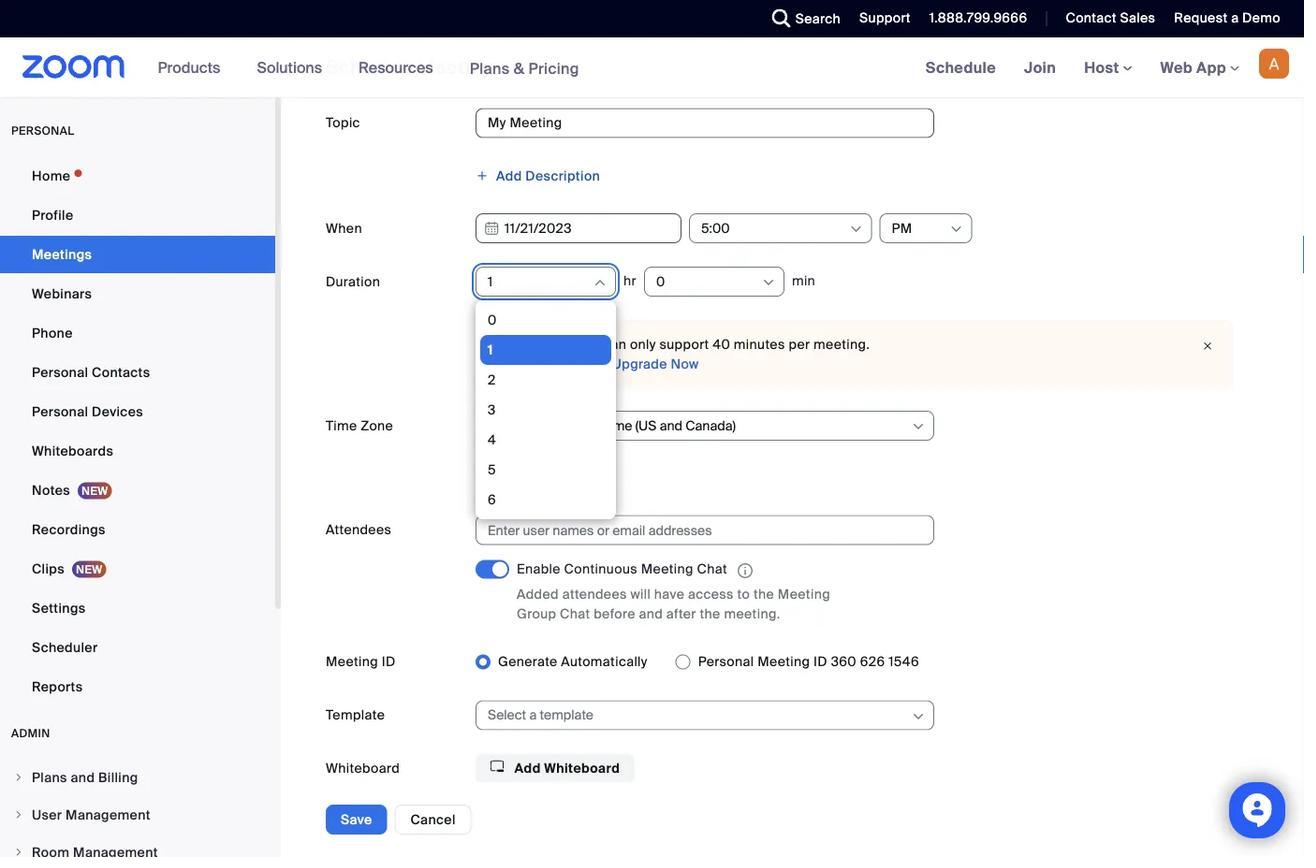 Task type: describe. For each thing, give the bounding box(es) containing it.
add whiteboard
[[511, 760, 620, 777]]

your current plan can only support 40 minutes per meeting. need more time? upgrade now
[[491, 336, 870, 373]]

hide options image
[[593, 275, 608, 290]]

time?
[[566, 355, 601, 373]]

1 inside 0 1 2 3 4 5 6
[[488, 341, 493, 359]]

added
[[517, 586, 559, 603]]

group
[[517, 605, 556, 623]]

access
[[688, 586, 734, 603]]

meeting inside application
[[641, 561, 694, 578]]

banner containing products
[[0, 37, 1304, 99]]

web app button
[[1160, 58, 1239, 77]]

notes link
[[0, 472, 275, 509]]

description
[[526, 167, 600, 184]]

close image
[[1196, 337, 1219, 356]]

1 inside popup button
[[488, 273, 493, 290]]

recordings link
[[0, 511, 275, 549]]

meetings navigation
[[912, 37, 1304, 99]]

when
[[326, 220, 362, 237]]

personal contacts link
[[0, 354, 275, 391]]

&
[[514, 58, 525, 78]]

enable continuous meeting chat application
[[517, 560, 872, 581]]

schedule meeting
[[326, 56, 494, 80]]

meeting inside "option group"
[[758, 653, 810, 671]]

webinars link
[[0, 275, 275, 313]]

host button
[[1084, 58, 1132, 77]]

added attendees will have access to the meeting group chat before and after the meeting.
[[517, 586, 830, 623]]

1 id from the left
[[382, 653, 396, 671]]

only
[[630, 336, 656, 353]]

select meeting template text field
[[488, 702, 910, 730]]

Persistent Chat, enter email address,Enter user names or email addresses text field
[[488, 516, 905, 544]]

id inside "option group"
[[814, 653, 828, 671]]

personal devices link
[[0, 393, 275, 431]]

personal contacts
[[32, 364, 150, 381]]

save
[[341, 811, 372, 828]]

plans and billing
[[32, 769, 138, 786]]

0 for 0
[[656, 273, 665, 290]]

user
[[32, 806, 62, 824]]

zoom logo image
[[22, 55, 125, 79]]

show options image for pm
[[949, 222, 964, 237]]

pricing
[[528, 58, 579, 78]]

meetings link
[[0, 236, 275, 273]]

profile
[[32, 206, 73, 224]]

right image
[[13, 810, 24, 821]]

2
[[488, 371, 496, 389]]

enable continuous meeting chat
[[517, 561, 727, 578]]

6
[[488, 491, 496, 508]]

meeting id option group
[[476, 647, 1259, 677]]

personal devices
[[32, 403, 143, 420]]

phone link
[[0, 315, 275, 352]]

1.888.799.9666 button up join
[[915, 0, 1032, 37]]

meeting
[[564, 470, 617, 487]]

join link
[[1010, 37, 1070, 97]]

chat inside added attendees will have access to the meeting group chat before and after the meeting.
[[560, 605, 590, 623]]

meeting up "template"
[[326, 653, 378, 671]]

pm
[[892, 220, 912, 237]]

settings
[[32, 600, 86, 617]]

1.888.799.9666
[[929, 9, 1027, 27]]

demo
[[1242, 9, 1281, 27]]

select time zone text field
[[488, 412, 910, 440]]

product information navigation
[[144, 37, 593, 99]]

0 horizontal spatial the
[[700, 605, 721, 623]]

whiteboard inside button
[[544, 760, 620, 777]]

recordings
[[32, 521, 106, 538]]

will
[[630, 586, 651, 603]]

personal menu menu
[[0, 157, 275, 708]]

search button
[[758, 0, 845, 37]]

time zone
[[326, 417, 393, 434]]

1.888.799.9666 button up schedule link
[[929, 9, 1027, 27]]

sales
[[1120, 9, 1156, 27]]

3
[[488, 401, 496, 418]]

personal for personal contacts
[[32, 364, 88, 381]]

plans & pricing
[[470, 58, 579, 78]]

clips
[[32, 560, 65, 578]]

products
[[158, 58, 220, 77]]

0 vertical spatial the
[[754, 586, 774, 603]]

list box containing 0
[[480, 305, 611, 858]]

1 whiteboard from the left
[[326, 760, 400, 777]]

0 1 2 3 4 5 6
[[488, 311, 497, 508]]

attendees
[[326, 521, 392, 539]]

reports link
[[0, 668, 275, 706]]

personal for personal devices
[[32, 403, 88, 420]]

plan
[[572, 336, 600, 353]]

schedule link
[[912, 37, 1010, 97]]

attendees
[[562, 586, 627, 603]]

products button
[[158, 37, 229, 97]]

need
[[491, 355, 525, 373]]

360
[[831, 653, 857, 671]]

user management
[[32, 806, 151, 824]]

profile picture image
[[1259, 49, 1289, 79]]

add description
[[496, 167, 600, 184]]

contact
[[1066, 9, 1117, 27]]

notes
[[32, 482, 70, 499]]

plans and billing menu item
[[0, 760, 275, 796]]

2 right image from the top
[[13, 847, 24, 858]]

meeting. inside the your current plan can only support 40 minutes per meeting. need more time? upgrade now
[[814, 336, 870, 353]]

select start time text field
[[701, 214, 848, 242]]



Task type: vqa. For each thing, say whether or not it's contained in the screenshot.
WHEN text field
yes



Task type: locate. For each thing, give the bounding box(es) containing it.
meeting left 360
[[758, 653, 810, 671]]

id left 360
[[814, 653, 828, 671]]

1 horizontal spatial show options image
[[911, 709, 926, 724]]

personal inside "personal contacts" link
[[32, 364, 88, 381]]

time
[[326, 417, 357, 434]]

show options image right pm popup button
[[949, 222, 964, 237]]

0 horizontal spatial id
[[382, 653, 396, 671]]

1 1 from the top
[[488, 273, 493, 290]]

personal inside meeting id "option group"
[[698, 653, 754, 671]]

0 vertical spatial 0
[[656, 273, 665, 290]]

meeting up "have" in the right bottom of the page
[[641, 561, 694, 578]]

plans up user
[[32, 769, 67, 786]]

and inside 'menu item'
[[71, 769, 95, 786]]

admin menu menu
[[0, 760, 275, 858]]

schedule inside meetings navigation
[[926, 58, 996, 77]]

banner
[[0, 37, 1304, 99]]

minutes
[[734, 336, 785, 353]]

plans for plans and billing
[[32, 769, 67, 786]]

0 vertical spatial 1
[[488, 273, 493, 290]]

security
[[326, 814, 378, 831]]

2 horizontal spatial show options image
[[949, 222, 964, 237]]

1 horizontal spatial id
[[814, 653, 828, 671]]

plans & pricing link
[[470, 58, 579, 78], [470, 58, 579, 78]]

meetings
[[32, 246, 92, 263]]

more
[[529, 355, 562, 373]]

show options image left min
[[761, 275, 776, 290]]

1 vertical spatial plans
[[32, 769, 67, 786]]

1 vertical spatial the
[[700, 605, 721, 623]]

and inside added attendees will have access to the meeting group chat before and after the meeting.
[[639, 605, 663, 623]]

0 horizontal spatial whiteboard
[[326, 760, 400, 777]]

1 horizontal spatial chat
[[697, 561, 727, 578]]

1
[[488, 273, 493, 290], [488, 341, 493, 359]]

recurring meeting
[[498, 470, 617, 487]]

schedule down 1.888.799.9666
[[926, 58, 996, 77]]

generate
[[498, 653, 558, 671]]

0 vertical spatial show options image
[[949, 222, 964, 237]]

home
[[32, 167, 70, 184]]

contact sales link
[[1052, 0, 1160, 37], [1066, 9, 1156, 27]]

1 up your
[[488, 273, 493, 290]]

1 vertical spatial and
[[71, 769, 95, 786]]

show options image
[[949, 222, 964, 237], [761, 275, 776, 290], [911, 709, 926, 724]]

show options image
[[849, 222, 864, 237], [911, 419, 926, 434]]

profile link
[[0, 197, 275, 234]]

learn more about enable continuous meeting chat image
[[732, 562, 758, 579]]

0 inside "dropdown button"
[[656, 273, 665, 290]]

a
[[1231, 9, 1239, 27]]

cancel button
[[395, 805, 472, 835]]

support
[[859, 9, 911, 27]]

recurring
[[498, 470, 561, 487]]

personal for personal meeting id 360 626 1546
[[698, 653, 754, 671]]

When text field
[[476, 213, 682, 243]]

2 vertical spatial show options image
[[911, 709, 926, 724]]

personal inside personal devices link
[[32, 403, 88, 420]]

meeting. right per
[[814, 336, 870, 353]]

settings link
[[0, 590, 275, 627]]

admin
[[11, 726, 50, 741]]

add image
[[476, 169, 489, 182]]

schedule up topic
[[326, 56, 413, 80]]

meeting left &
[[418, 56, 494, 80]]

chat inside application
[[697, 561, 727, 578]]

user management menu item
[[0, 798, 275, 833]]

continuous
[[564, 561, 638, 578]]

0 for 0 1 2 3 4 5 6
[[488, 311, 497, 329]]

schedule for schedule
[[926, 58, 996, 77]]

1 up "2"
[[488, 341, 493, 359]]

0 horizontal spatial meeting.
[[724, 605, 780, 623]]

search
[[795, 10, 841, 27]]

webinars
[[32, 285, 92, 302]]

0 up your
[[488, 311, 497, 329]]

right image inside "plans and billing" 'menu item'
[[13, 772, 24, 784]]

id up "template"
[[382, 653, 396, 671]]

0 horizontal spatial show options image
[[849, 222, 864, 237]]

add for add description
[[496, 167, 522, 184]]

current
[[522, 336, 569, 353]]

plans left &
[[470, 58, 510, 78]]

list box
[[480, 305, 611, 858]]

1 vertical spatial right image
[[13, 847, 24, 858]]

0 horizontal spatial show options image
[[761, 275, 776, 290]]

clips link
[[0, 550, 275, 588]]

show options image down 1546 at the right bottom
[[911, 709, 926, 724]]

1 horizontal spatial meeting.
[[814, 336, 870, 353]]

now
[[671, 355, 699, 373]]

meeting
[[418, 56, 494, 80], [641, 561, 694, 578], [778, 586, 830, 603], [326, 653, 378, 671], [758, 653, 810, 671]]

topic
[[326, 114, 360, 132]]

enable
[[517, 561, 561, 578]]

0 horizontal spatial schedule
[[326, 56, 413, 80]]

0 horizontal spatial plans
[[32, 769, 67, 786]]

reports
[[32, 678, 83, 696]]

626
[[860, 653, 885, 671]]

zone
[[361, 417, 393, 434]]

menu item
[[0, 835, 275, 858]]

whiteboards
[[32, 442, 113, 460]]

have
[[654, 586, 685, 603]]

1 right image from the top
[[13, 772, 24, 784]]

1 vertical spatial 0
[[488, 311, 497, 329]]

meeting. inside added attendees will have access to the meeting group chat before and after the meeting.
[[724, 605, 780, 623]]

solutions button
[[257, 37, 331, 97]]

0 vertical spatial and
[[639, 605, 663, 623]]

add description button
[[476, 161, 600, 190]]

web
[[1160, 58, 1193, 77]]

app
[[1196, 58, 1226, 77]]

0 button
[[656, 268, 760, 296]]

phone
[[32, 324, 73, 342]]

1 horizontal spatial show options image
[[911, 419, 926, 434]]

0 vertical spatial chat
[[697, 561, 727, 578]]

2 vertical spatial personal
[[698, 653, 754, 671]]

plans inside product information navigation
[[470, 58, 510, 78]]

join
[[1024, 58, 1056, 77]]

0 vertical spatial right image
[[13, 772, 24, 784]]

0 horizontal spatial and
[[71, 769, 95, 786]]

1 vertical spatial chat
[[560, 605, 590, 623]]

0 vertical spatial personal
[[32, 364, 88, 381]]

personal up whiteboards
[[32, 403, 88, 420]]

add for add whiteboard
[[514, 760, 541, 777]]

1 horizontal spatial plans
[[470, 58, 510, 78]]

hr
[[623, 272, 636, 290]]

show options image for select time zone text box
[[911, 419, 926, 434]]

right image down right icon
[[13, 847, 24, 858]]

show options image for 0
[[761, 275, 776, 290]]

and left "billing"
[[71, 769, 95, 786]]

schedule
[[326, 56, 413, 80], [926, 58, 996, 77]]

show options image for select start time text field
[[849, 222, 864, 237]]

plans for plans & pricing
[[470, 58, 510, 78]]

0 horizontal spatial chat
[[560, 605, 590, 623]]

1 horizontal spatial schedule
[[926, 58, 996, 77]]

2 whiteboard from the left
[[544, 760, 620, 777]]

to
[[737, 586, 750, 603]]

1 vertical spatial meeting.
[[724, 605, 780, 623]]

devices
[[92, 403, 143, 420]]

0 vertical spatial plans
[[470, 58, 510, 78]]

request
[[1174, 9, 1228, 27]]

1 vertical spatial personal
[[32, 403, 88, 420]]

contacts
[[92, 364, 150, 381]]

1 vertical spatial 1
[[488, 341, 493, 359]]

0 inside 'list box'
[[488, 311, 497, 329]]

personal
[[32, 364, 88, 381], [32, 403, 88, 420], [698, 653, 754, 671]]

request a demo link
[[1160, 0, 1304, 37], [1174, 9, 1281, 27]]

pm button
[[892, 214, 948, 242]]

plans
[[470, 58, 510, 78], [32, 769, 67, 786]]

and
[[639, 605, 663, 623], [71, 769, 95, 786]]

and down will
[[639, 605, 663, 623]]

right image up right icon
[[13, 772, 24, 784]]

1 horizontal spatial 0
[[656, 273, 665, 290]]

personal down phone
[[32, 364, 88, 381]]

schedule for schedule meeting
[[326, 56, 413, 80]]

personal
[[11, 124, 74, 138]]

0 right hr
[[656, 273, 665, 290]]

right image
[[13, 772, 24, 784], [13, 847, 24, 858]]

1 vertical spatial add
[[514, 760, 541, 777]]

1 horizontal spatial the
[[754, 586, 774, 603]]

solutions
[[257, 58, 322, 77]]

meeting. down to on the right
[[724, 605, 780, 623]]

template
[[326, 707, 385, 724]]

per
[[789, 336, 810, 353]]

2 id from the left
[[814, 653, 828, 671]]

0 horizontal spatial 0
[[488, 311, 497, 329]]

1 horizontal spatial whiteboard
[[544, 760, 620, 777]]

plans inside 'menu item'
[[32, 769, 67, 786]]

0 vertical spatial meeting.
[[814, 336, 870, 353]]

the right to on the right
[[754, 586, 774, 603]]

Topic text field
[[476, 108, 934, 138]]

personal up select meeting template text field
[[698, 653, 754, 671]]

meeting right to on the right
[[778, 586, 830, 603]]

1.888.799.9666 button
[[915, 0, 1032, 37], [929, 9, 1027, 27]]

4
[[488, 431, 496, 448]]

0 vertical spatial show options image
[[849, 222, 864, 237]]

meeting inside added attendees will have access to the meeting group chat before and after the meeting.
[[778, 586, 830, 603]]

2 1 from the top
[[488, 341, 493, 359]]

1 vertical spatial show options image
[[911, 419, 926, 434]]

before
[[594, 605, 635, 623]]

scheduler
[[32, 639, 98, 656]]

chat down attendees
[[560, 605, 590, 623]]

whiteboards link
[[0, 432, 275, 470]]

add whiteboard button
[[476, 754, 635, 784]]

5
[[488, 461, 496, 478]]

upgrade
[[612, 355, 667, 373]]

min
[[792, 272, 816, 290]]

meeting id
[[326, 653, 396, 671]]

1 horizontal spatial and
[[639, 605, 663, 623]]

1546
[[889, 653, 919, 671]]

the down access
[[700, 605, 721, 623]]

management
[[66, 806, 151, 824]]

0 vertical spatial add
[[496, 167, 522, 184]]

1 vertical spatial show options image
[[761, 275, 776, 290]]

chat up access
[[697, 561, 727, 578]]

save button
[[326, 805, 387, 835]]



